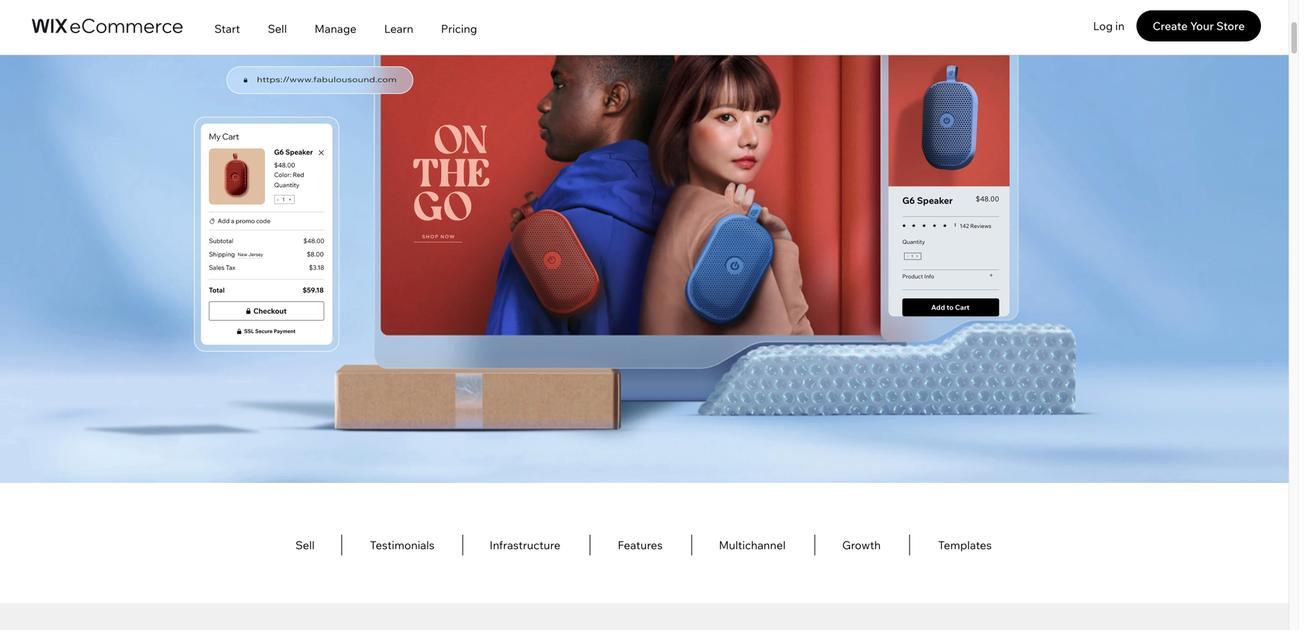 Task type: describe. For each thing, give the bounding box(es) containing it.
store
[[1217, 19, 1245, 33]]

infrastructure link
[[462, 535, 587, 556]]

multichannel
[[719, 539, 786, 553]]

create your store
[[1153, 19, 1245, 33]]

add to cart
[[931, 303, 970, 312]]

cart
[[955, 303, 970, 312]]

features
[[618, 539, 663, 553]]

your
[[1190, 19, 1214, 33]]

in
[[1115, 19, 1125, 33]]

an ecommerce website homepage with a male and female model standing back-to-back holding portable speakers. a speaker in an ecommerce shopping cart and in "quick view". image
[[0, 0, 1289, 484]]

templates link
[[909, 535, 1020, 556]]

1 vertical spatial sell
[[296, 539, 315, 553]]

142 reviews
[[960, 223, 992, 230]]

testimonials link
[[341, 535, 462, 556]]

testimonials
[[370, 539, 435, 553]]

pricing
[[441, 22, 477, 36]]

learn
[[384, 22, 413, 36]]

create
[[1153, 19, 1188, 33]]

product info
[[903, 273, 934, 280]]

info
[[924, 273, 934, 280]]

templates
[[938, 539, 992, 553]]

start
[[214, 22, 240, 36]]

log in
[[1093, 19, 1125, 33]]



Task type: locate. For each thing, give the bounding box(es) containing it.
infrastructure
[[490, 539, 561, 553]]

log in link
[[1081, 10, 1137, 42]]

g6 speaker
[[903, 195, 953, 207]]

add
[[931, 303, 945, 312]]

growth link
[[815, 535, 908, 556]]

growth
[[842, 539, 881, 553]]

features link
[[590, 535, 690, 556]]

to
[[947, 303, 954, 312]]

sell
[[268, 22, 287, 36], [296, 539, 315, 553]]

create your store link
[[1137, 10, 1261, 42]]

g6
[[903, 195, 915, 207]]

speaker
[[917, 195, 953, 207]]

0 vertical spatial sell
[[268, 22, 287, 36]]

pricing link
[[427, 2, 491, 55]]

0 horizontal spatial sell
[[268, 22, 287, 36]]

log
[[1093, 19, 1113, 33]]

multichannel link
[[691, 535, 813, 556]]

1 horizontal spatial sell
[[296, 539, 315, 553]]

sell link
[[269, 535, 341, 556]]

$48.00
[[976, 195, 999, 203]]

quantity
[[903, 239, 925, 246]]

reviews
[[970, 223, 992, 230]]

142
[[960, 223, 969, 230]]

manage
[[315, 22, 357, 36]]

product
[[903, 273, 923, 280]]



Task type: vqa. For each thing, say whether or not it's contained in the screenshot.
Cv for Creative CV group containing View
no



